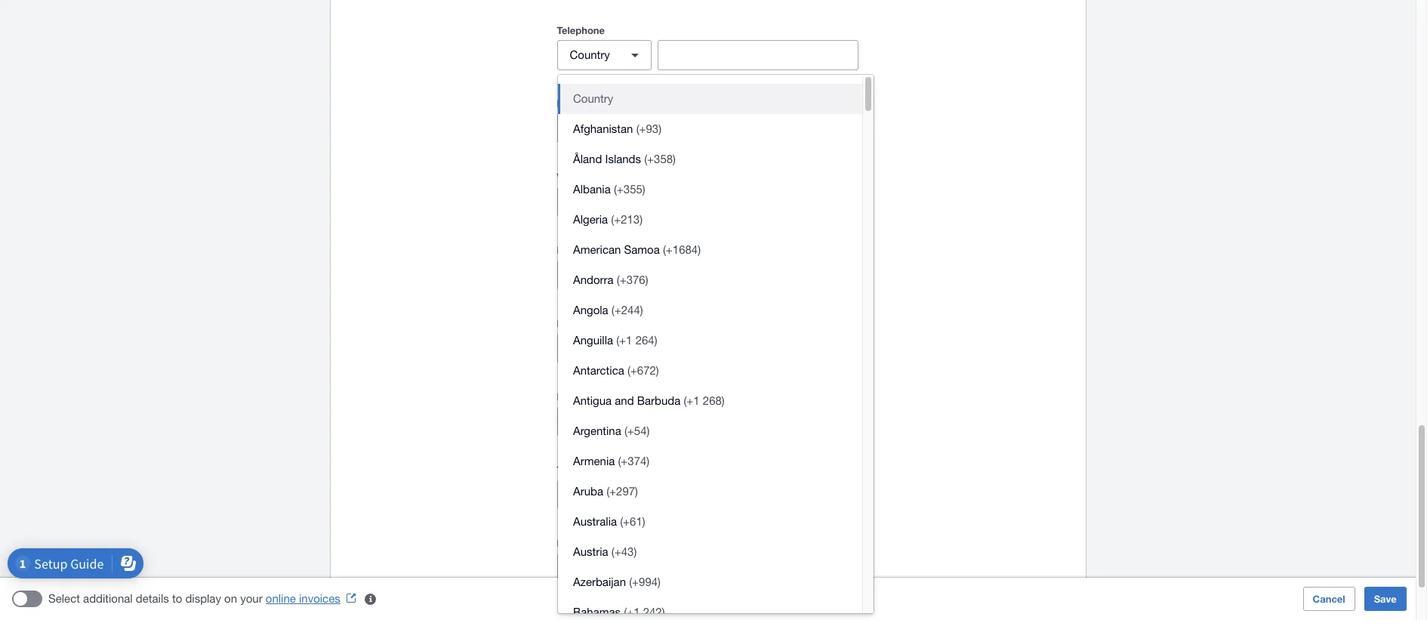 Task type: describe. For each thing, give the bounding box(es) containing it.
facebook
[[557, 391, 604, 403]]

(+297)
[[607, 485, 638, 498]]

mobile
[[557, 244, 589, 256]]

samoa
[[624, 243, 660, 256]]

(+1 for (+1 242)
[[624, 606, 640, 619]]

islands
[[606, 153, 641, 165]]

Facebook text field
[[646, 407, 859, 436]]

Twitter text field
[[629, 480, 859, 509]]

(+93)
[[637, 122, 662, 135]]

andorra (+376)
[[573, 273, 649, 286]]

country for fax
[[570, 341, 610, 354]]

twitter.com/
[[569, 488, 629, 501]]

and
[[615, 394, 634, 407]]

afghanistan
[[573, 122, 633, 135]]

group containing country
[[558, 75, 874, 620]]

åland islands (+358)
[[573, 153, 676, 165]]

(+355)
[[614, 183, 646, 196]]

aruba (+297)
[[573, 485, 638, 498]]

your
[[240, 592, 263, 605]]

antarctica (+672)
[[573, 364, 659, 377]]

Website text field
[[558, 187, 859, 216]]

country button
[[558, 84, 863, 114]]

country button for mobile
[[557, 260, 652, 290]]

antarctica
[[573, 364, 625, 377]]

(+672)
[[628, 364, 659, 377]]

linkedin.com/
[[569, 561, 637, 574]]

bahamas (+1 242)
[[573, 606, 665, 619]]

american samoa (+1684)
[[573, 243, 701, 256]]

linkedin
[[557, 537, 597, 549]]

invoices
[[299, 592, 341, 605]]

country button for telephone
[[557, 40, 652, 70]]

åland
[[573, 153, 602, 165]]

anguilla
[[573, 334, 613, 347]]

andorra
[[573, 273, 614, 286]]

argentina
[[573, 425, 622, 437]]

268)
[[703, 394, 725, 407]]

email
[[557, 97, 583, 110]]

save
[[1375, 593, 1397, 605]]

afghanistan (+93)
[[573, 122, 662, 135]]

twitter
[[557, 464, 589, 476]]

country inside button
[[573, 92, 614, 105]]

save button
[[1365, 587, 1407, 611]]

anguilla (+1 264)
[[573, 334, 658, 347]]

angola
[[573, 304, 609, 317]]

(+374)
[[618, 455, 650, 468]]

(+43)
[[612, 545, 637, 558]]

on
[[224, 592, 237, 605]]

(+1684)
[[663, 243, 701, 256]]

armenia (+374)
[[573, 455, 650, 468]]

select
[[48, 592, 80, 605]]

(+244)
[[612, 304, 643, 317]]

details
[[136, 592, 169, 605]]

barbuda
[[637, 394, 681, 407]]

american
[[573, 243, 621, 256]]



Task type: locate. For each thing, give the bounding box(es) containing it.
albania
[[573, 183, 611, 196]]

group
[[558, 75, 874, 620]]

1 vertical spatial country button
[[557, 260, 652, 290]]

(+1 left 268)
[[684, 394, 700, 407]]

to
[[172, 592, 182, 605]]

australia (+61)
[[573, 515, 646, 528]]

albania (+355)
[[573, 183, 646, 196]]

antigua
[[573, 394, 612, 407]]

argentina (+54)
[[573, 425, 650, 437]]

country
[[570, 48, 610, 61], [573, 92, 614, 105], [570, 268, 610, 281], [570, 341, 610, 354]]

armenia
[[573, 455, 615, 468]]

austria (+43)
[[573, 545, 637, 558]]

angola (+244)
[[573, 304, 643, 317]]

antigua and barbuda (+1 268)
[[573, 394, 725, 407]]

country down american
[[570, 268, 610, 281]]

cancel
[[1313, 593, 1346, 605]]

cancel button
[[1304, 587, 1356, 611]]

list box
[[558, 75, 863, 620]]

telephone
[[557, 24, 605, 36]]

austria
[[573, 545, 609, 558]]

display
[[185, 592, 221, 605]]

country button for fax
[[557, 333, 652, 363]]

list box containing country
[[558, 75, 863, 620]]

0 vertical spatial country button
[[557, 40, 652, 70]]

additional information image
[[356, 584, 386, 614]]

facebook.com/
[[569, 415, 646, 428]]

(+358)
[[645, 153, 676, 165]]

online
[[266, 592, 296, 605]]

aruba
[[573, 485, 604, 498]]

bahamas
[[573, 606, 621, 619]]

0 vertical spatial (+1
[[617, 334, 633, 347]]

(+1 left 242)
[[624, 606, 640, 619]]

australia
[[573, 515, 617, 528]]

(+994)
[[629, 576, 661, 589]]

website
[[557, 171, 594, 183]]

(+54)
[[625, 425, 650, 437]]

azerbaijan
[[573, 576, 626, 589]]

Email text field
[[558, 114, 859, 143]]

country up afghanistan
[[573, 92, 614, 105]]

country down telephone on the top
[[570, 48, 610, 61]]

additional
[[83, 592, 133, 605]]

(+61)
[[620, 515, 646, 528]]

(+213)
[[611, 213, 643, 226]]

country button
[[557, 40, 652, 70], [557, 260, 652, 290], [557, 333, 652, 363]]

2 country button from the top
[[557, 260, 652, 290]]

country button down telephone on the top
[[557, 40, 652, 70]]

algeria
[[573, 213, 608, 226]]

264)
[[636, 334, 658, 347]]

select additional details to display on your online invoices
[[48, 592, 341, 605]]

1 country button from the top
[[557, 40, 652, 70]]

(+1 left 264) on the left bottom
[[617, 334, 633, 347]]

(+1
[[617, 334, 633, 347], [684, 394, 700, 407], [624, 606, 640, 619]]

country button down american
[[557, 260, 652, 290]]

2 vertical spatial (+1
[[624, 606, 640, 619]]

country button up antarctica
[[557, 333, 652, 363]]

azerbaijan (+994)
[[573, 576, 661, 589]]

algeria (+213)
[[573, 213, 643, 226]]

country up antarctica
[[570, 341, 610, 354]]

LinkedIn text field
[[637, 554, 859, 582]]

online invoices link
[[266, 592, 362, 605]]

2 vertical spatial country button
[[557, 333, 652, 363]]

country for mobile
[[570, 268, 610, 281]]

3 country button from the top
[[557, 333, 652, 363]]

1 vertical spatial (+1
[[684, 394, 700, 407]]

(+376)
[[617, 273, 649, 286]]

country for telephone
[[570, 48, 610, 61]]

fax
[[557, 317, 574, 329]]

242)
[[643, 606, 665, 619]]

(+1 for (+1 264)
[[617, 334, 633, 347]]

None text field
[[659, 41, 859, 70]]



Task type: vqa. For each thing, say whether or not it's contained in the screenshot.


